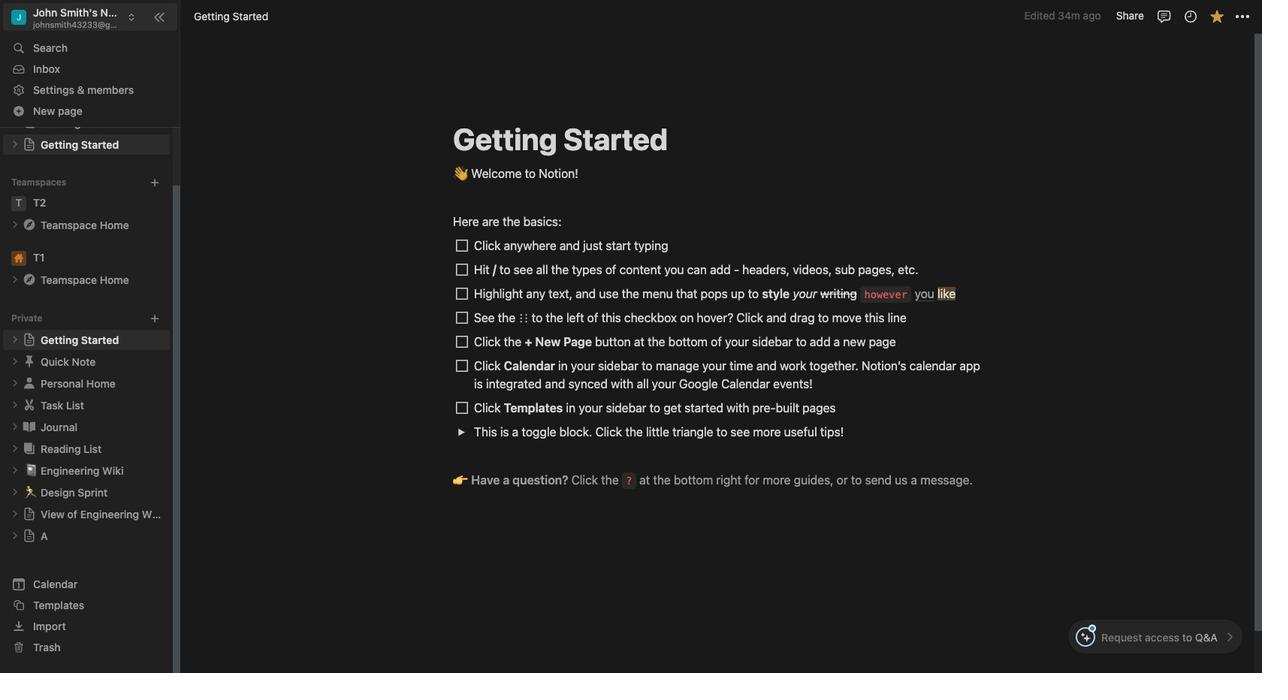 Task type: describe. For each thing, give the bounding box(es) containing it.
👉 image
[[453, 470, 468, 489]]

3 open image from the top
[[11, 357, 20, 366]]

1 open image from the top
[[11, 140, 20, 149]]

new teamspace image
[[150, 177, 160, 188]]

📓 image
[[24, 462, 38, 479]]

5 open image from the top
[[11, 423, 20, 432]]

close sidebar image
[[153, 11, 165, 23]]

2 open image from the top
[[11, 275, 20, 284]]

add a page image
[[150, 313, 160, 324]]

updates image
[[1183, 9, 1198, 24]]

8 open image from the top
[[11, 488, 20, 497]]

favorited image
[[1209, 9, 1224, 24]]

7 open image from the top
[[11, 466, 20, 475]]

👋 image
[[453, 163, 468, 183]]

9 open image from the top
[[11, 531, 20, 540]]



Task type: locate. For each thing, give the bounding box(es) containing it.
🏃 image
[[24, 483, 38, 501]]

1 open image from the top
[[11, 220, 20, 229]]

comments image
[[1157, 9, 1172, 24]]

open image
[[11, 140, 20, 149], [11, 335, 20, 344], [11, 401, 20, 410], [11, 510, 20, 519]]

open image
[[11, 220, 20, 229], [11, 275, 20, 284], [11, 357, 20, 366], [11, 379, 20, 388], [11, 423, 20, 432], [11, 444, 20, 453], [11, 466, 20, 475], [11, 488, 20, 497], [11, 531, 20, 540]]

change page icon image
[[23, 138, 36, 151], [22, 217, 37, 232], [22, 272, 37, 287], [23, 333, 36, 347], [22, 354, 37, 369], [22, 376, 37, 391], [22, 398, 37, 413], [22, 420, 37, 435], [22, 441, 37, 456], [23, 507, 36, 521], [23, 529, 36, 543]]

3 open image from the top
[[11, 401, 20, 410]]

2 open image from the top
[[11, 335, 20, 344]]

4 open image from the top
[[11, 379, 20, 388]]

6 open image from the top
[[11, 444, 20, 453]]

t image
[[11, 196, 26, 211]]

4 open image from the top
[[11, 510, 20, 519]]



Task type: vqa. For each thing, say whether or not it's contained in the screenshot.
right 😀 icon
no



